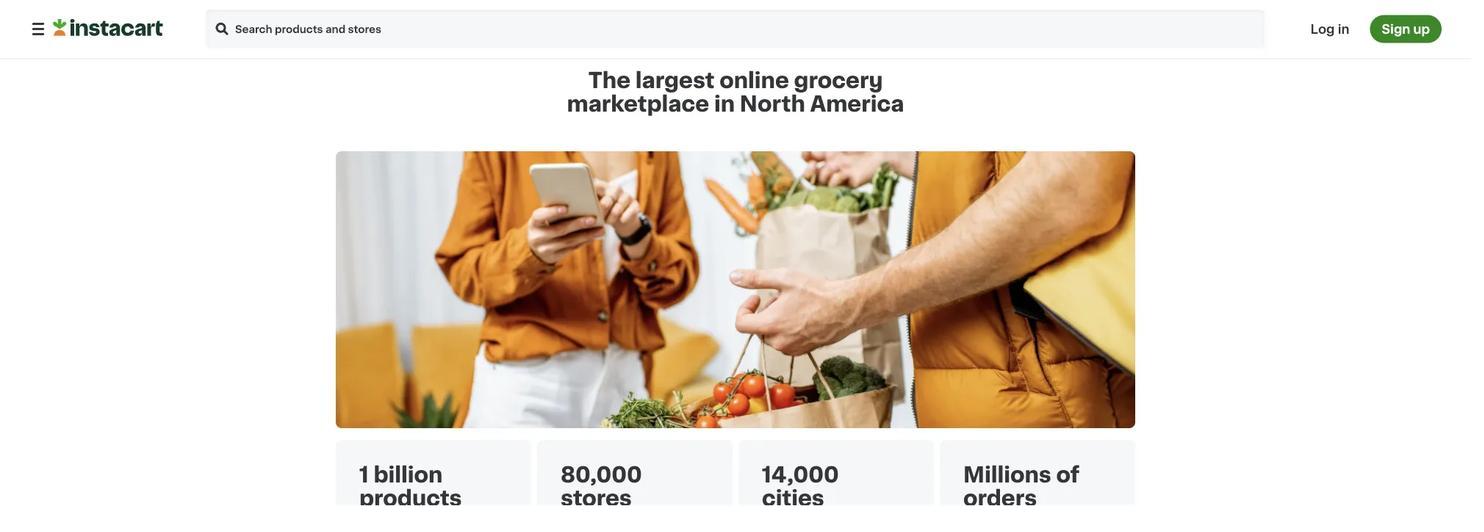 Task type: locate. For each thing, give the bounding box(es) containing it.
Search field
[[204, 8, 1266, 50]]

log
[[1311, 23, 1335, 35]]

orders
[[963, 488, 1037, 506]]

north
[[740, 94, 805, 115]]

80,000 stores
[[561, 465, 642, 506]]

0 horizontal spatial in
[[714, 94, 735, 115]]

log in button
[[1306, 15, 1354, 43]]

in inside "button"
[[1338, 23, 1349, 35]]

up
[[1413, 23, 1430, 35]]

0 vertical spatial in
[[1338, 23, 1349, 35]]

millions
[[963, 465, 1051, 486]]

largest
[[635, 70, 715, 91]]

1 vertical spatial in
[[714, 94, 735, 115]]

in down online
[[714, 94, 735, 115]]

80,000
[[561, 465, 642, 486]]

1
[[359, 465, 369, 486]]

in
[[1338, 23, 1349, 35], [714, 94, 735, 115]]

stores
[[561, 488, 632, 506]]

in right log at the right of the page
[[1338, 23, 1349, 35]]

14,000
[[762, 465, 839, 486]]

1 horizontal spatial in
[[1338, 23, 1349, 35]]

None search field
[[204, 8, 1266, 50]]



Task type: vqa. For each thing, say whether or not it's contained in the screenshot.
Beer & Cider
no



Task type: describe. For each thing, give the bounding box(es) containing it.
billion
[[374, 465, 443, 486]]

open main menu image
[[29, 20, 47, 38]]

the
[[588, 70, 630, 91]]

sign up
[[1382, 23, 1430, 35]]

14,000 cities
[[762, 465, 839, 506]]

log in
[[1311, 23, 1349, 35]]

america
[[810, 94, 904, 115]]

millions of orders
[[963, 465, 1080, 506]]

of
[[1056, 465, 1080, 486]]

online
[[719, 70, 789, 91]]

cities
[[762, 488, 824, 506]]

instacart home image
[[53, 19, 163, 36]]

products
[[359, 488, 462, 506]]

marketplace
[[567, 94, 709, 115]]

in inside the largest online grocery marketplace in north america
[[714, 94, 735, 115]]

the largest online grocery marketplace in north america
[[567, 70, 904, 115]]

grocery
[[794, 70, 883, 91]]

sign
[[1382, 23, 1410, 35]]

1 billion products
[[359, 465, 462, 506]]

sign up button
[[1370, 15, 1442, 43]]



